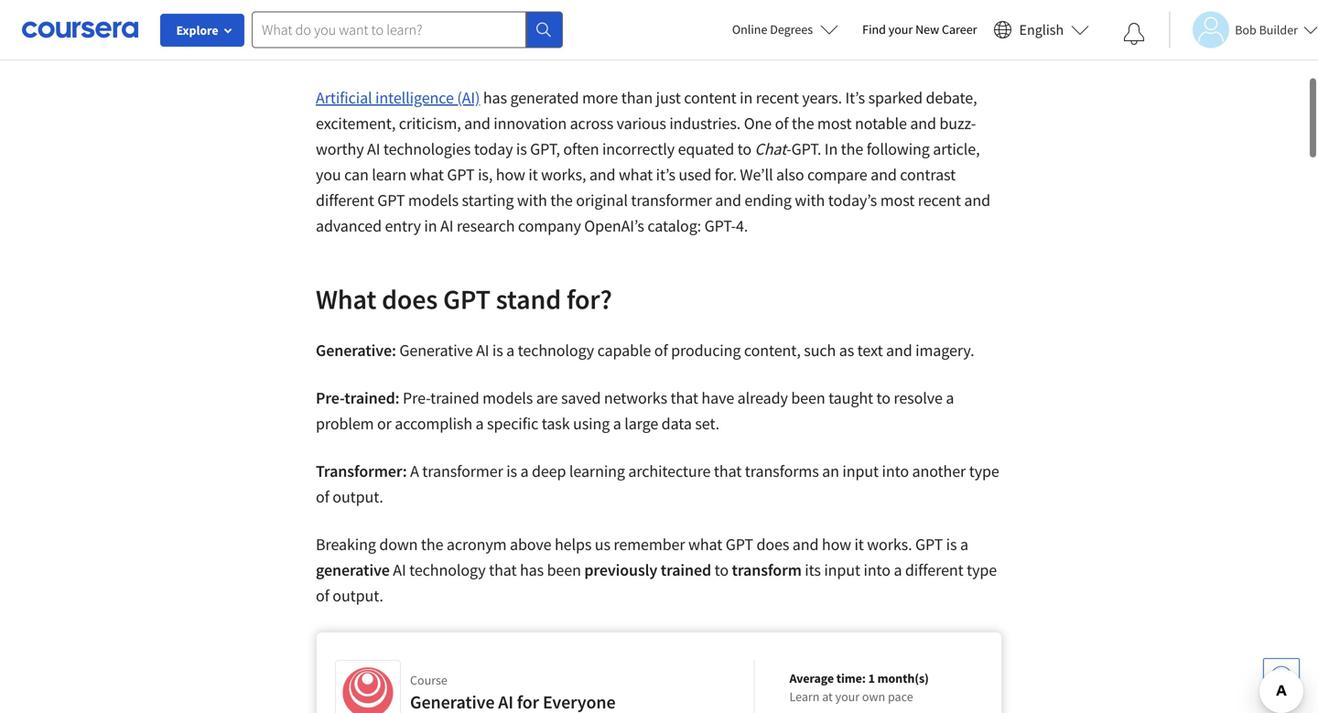 Task type: describe. For each thing, give the bounding box(es) containing it.
deep
[[532, 461, 566, 482]]

ending
[[745, 190, 792, 211]]

technology inside breaking down the acronym above helps us remember what gpt does and how it works. gpt is a generative ai technology that has been previously trained to transform
[[409, 560, 486, 581]]

that inside a transformer is a deep learning architecture that transforms an input into another type of output.
[[714, 461, 742, 482]]

networks
[[604, 388, 668, 408]]

been inside pre-trained models are saved networks that have already been taught to resolve a problem or accomplish a specific task using a large data set.
[[791, 388, 826, 408]]

average
[[790, 670, 834, 687]]

excitement,
[[316, 113, 396, 134]]

industries.
[[670, 113, 741, 134]]

has generated more than just content in recent years. it's sparked debate, excitement, criticism, and innovation across various industries. one of the most notable and buzz- worthy ai technologies today is gpt, often incorrectly equated to
[[316, 87, 977, 159]]

been inside breaking down the acronym above helps us remember what gpt does and how it works. gpt is a generative ai technology that has been previously trained to transform
[[547, 560, 581, 581]]

career
[[942, 21, 977, 38]]

explore button
[[160, 14, 244, 47]]

gpt up the 'generative'
[[443, 282, 491, 316]]

it for works.
[[855, 534, 864, 555]]

and left the buzz- on the right top
[[910, 113, 937, 134]]

criticism,
[[399, 113, 461, 134]]

and down article,
[[964, 190, 991, 211]]

trained inside pre-trained models are saved networks that have already been taught to resolve a problem or accomplish a specific task using a large data set.
[[430, 388, 479, 408]]

ai right the 'generative'
[[476, 340, 489, 361]]

remember
[[614, 534, 685, 555]]

capable
[[598, 340, 651, 361]]

stand
[[496, 282, 561, 316]]

does inside breaking down the acronym above helps us remember what gpt does and how it works. gpt is a generative ai technology that has been previously trained to transform
[[757, 534, 790, 555]]

saved
[[561, 388, 601, 408]]

the down works, on the left
[[550, 190, 573, 211]]

different inside -gpt. in the following article, you can learn what gpt is, how it works, and what it's used for. we'll also compare and contrast different gpt models starting with the original transformer and ending with today's most recent and advanced entry in ai research company openai's catalog: gpt-4.
[[316, 190, 374, 211]]

and down the following on the top right
[[871, 164, 897, 185]]

builder
[[1260, 22, 1298, 38]]

recent inside -gpt. in the following article, you can learn what gpt is, how it works, and what it's used for. we'll also compare and contrast different gpt models starting with the original transformer and ending with today's most recent and advanced entry in ai research company openai's catalog: gpt-4.
[[918, 190, 961, 211]]

in inside has generated more than just content in recent years. it's sparked debate, excitement, criticism, and innovation across various industries. one of the most notable and buzz- worthy ai technologies today is gpt, often incorrectly equated to
[[740, 87, 753, 108]]

generative: generative ai is a technology capable of producing content, such as text and imagery.
[[316, 340, 978, 361]]

4.
[[736, 216, 748, 236]]

entry
[[385, 216, 421, 236]]

it for works,
[[529, 164, 538, 185]]

one
[[744, 113, 772, 134]]

text
[[858, 340, 883, 361]]

of inside a transformer is a deep learning architecture that transforms an input into another type of output.
[[316, 487, 329, 507]]

technologies
[[384, 139, 471, 159]]

explore
[[176, 22, 218, 38]]

specific
[[487, 413, 539, 434]]

using
[[573, 413, 610, 434]]

ai inside -gpt. in the following article, you can learn what gpt is, how it works, and what it's used for. we'll also compare and contrast different gpt models starting with the original transformer and ending with today's most recent and advanced entry in ai research company openai's catalog: gpt-4.
[[440, 216, 454, 236]]

producing
[[671, 340, 741, 361]]

to inside pre-trained models are saved networks that have already been taught to resolve a problem or accomplish a specific task using a large data set.
[[877, 388, 891, 408]]

content,
[[744, 340, 801, 361]]

artificial
[[316, 87, 372, 108]]

english
[[1020, 21, 1064, 39]]

is down stand at the top left
[[493, 340, 503, 361]]

intelligence
[[375, 87, 454, 108]]

years.
[[802, 87, 842, 108]]

online degrees button
[[718, 9, 854, 49]]

we'll
[[740, 164, 773, 185]]

a transformer is a deep learning architecture that transforms an input into another type of output.
[[316, 461, 1000, 507]]

course
[[410, 672, 448, 688]]

has inside breaking down the acronym above helps us remember what gpt does and how it works. gpt is a generative ai technology that has been previously trained to transform
[[520, 560, 544, 581]]

has inside has generated more than just content in recent years. it's sparked debate, excitement, criticism, and innovation across various industries. one of the most notable and buzz- worthy ai technologies today is gpt, often incorrectly equated to
[[483, 87, 507, 108]]

your inside 'find your new career' link
[[889, 21, 913, 38]]

that inside pre-trained models are saved networks that have already been taught to resolve a problem or accomplish a specific task using a large data set.
[[671, 388, 699, 408]]

buzz-
[[940, 113, 976, 134]]

sparked
[[869, 87, 923, 108]]

the inside has generated more than just content in recent years. it's sparked debate, excitement, criticism, and innovation across various industries. one of the most notable and buzz- worthy ai technologies today is gpt, often incorrectly equated to
[[792, 113, 814, 134]]

trained:
[[345, 388, 400, 408]]

task
[[542, 413, 570, 434]]

data
[[662, 413, 692, 434]]

accomplish
[[395, 413, 473, 434]]

what
[[316, 282, 376, 316]]

are
[[536, 388, 558, 408]]

models inside -gpt. in the following article, you can learn what gpt is, how it works, and what it's used for. we'll also compare and contrast different gpt models starting with the original transformer and ending with today's most recent and advanced entry in ai research company openai's catalog: gpt-4.
[[408, 190, 459, 211]]

a inside its input into a different type of output.
[[894, 560, 902, 581]]

original
[[576, 190, 628, 211]]

down
[[379, 534, 418, 555]]

models inside pre-trained models are saved networks that have already been taught to resolve a problem or accomplish a specific task using a large data set.
[[483, 388, 533, 408]]

debate,
[[926, 87, 977, 108]]

works.
[[867, 534, 912, 555]]

of inside its input into a different type of output.
[[316, 586, 329, 606]]

acronym
[[447, 534, 507, 555]]

equated
[[678, 139, 734, 159]]

that inside breaking down the acronym above helps us remember what gpt does and how it works. gpt is a generative ai technology that has been previously trained to transform
[[489, 560, 517, 581]]

its
[[805, 560, 821, 581]]

company
[[518, 216, 581, 236]]

what does gpt stand for?
[[316, 282, 612, 316]]

helps
[[555, 534, 592, 555]]

and down for.
[[715, 190, 742, 211]]

to inside breaking down the acronym above helps us remember what gpt does and how it works. gpt is a generative ai technology that has been previously trained to transform
[[715, 560, 729, 581]]

most inside has generated more than just content in recent years. it's sparked debate, excitement, criticism, and innovation across various industries. one of the most notable and buzz- worthy ai technologies today is gpt, often incorrectly equated to
[[818, 113, 852, 134]]

find your new career
[[863, 21, 977, 38]]

already
[[738, 388, 788, 408]]

an
[[822, 461, 840, 482]]

pre- for trained:
[[316, 388, 345, 408]]

how for and
[[822, 534, 852, 555]]

a left large
[[613, 413, 621, 434]]

of right capable
[[654, 340, 668, 361]]

today
[[474, 139, 513, 159]]

it's
[[656, 164, 676, 185]]

artificial intelligence (ai)
[[316, 87, 480, 108]]

ai inside has generated more than just content in recent years. it's sparked debate, excitement, criticism, and innovation across various industries. one of the most notable and buzz- worthy ai technologies today is gpt, often incorrectly equated to
[[367, 139, 380, 159]]

gpt,
[[530, 139, 560, 159]]

how for is,
[[496, 164, 525, 185]]

new
[[916, 21, 940, 38]]

find your new career link
[[854, 18, 987, 41]]

1
[[869, 670, 875, 687]]

is,
[[478, 164, 493, 185]]

such
[[804, 340, 836, 361]]

than
[[621, 87, 653, 108]]

gpt right works.
[[916, 534, 943, 555]]

transform
[[732, 560, 802, 581]]

english button
[[987, 0, 1097, 60]]

1 with from the left
[[517, 190, 547, 211]]

own
[[862, 689, 886, 705]]

problem
[[316, 413, 374, 434]]

can
[[344, 164, 369, 185]]

time:
[[837, 670, 866, 687]]

openai's
[[584, 216, 644, 236]]

of inside has generated more than just content in recent years. it's sparked debate, excitement, criticism, and innovation across various industries. one of the most notable and buzz- worthy ai technologies today is gpt, often incorrectly equated to
[[775, 113, 789, 134]]



Task type: locate. For each thing, give the bounding box(es) containing it.
0 vertical spatial that
[[671, 388, 699, 408]]

output. inside a transformer is a deep learning architecture that transforms an input into another type of output.
[[333, 487, 383, 507]]

how inside breaking down the acronym above helps us remember what gpt does and how it works. gpt is a generative ai technology that has been previously trained to transform
[[822, 534, 852, 555]]

starting
[[462, 190, 514, 211]]

innovation
[[494, 113, 567, 134]]

2 horizontal spatial that
[[714, 461, 742, 482]]

0 vertical spatial technology
[[518, 340, 594, 361]]

to left transform
[[715, 560, 729, 581]]

into
[[882, 461, 909, 482], [864, 560, 891, 581]]

1 vertical spatial transformer
[[422, 461, 503, 482]]

architecture
[[628, 461, 711, 482]]

transformer
[[631, 190, 712, 211], [422, 461, 503, 482]]

1 vertical spatial that
[[714, 461, 742, 482]]

notable
[[855, 113, 907, 134]]

1 horizontal spatial pre-
[[403, 388, 430, 408]]

is inside a transformer is a deep learning architecture that transforms an input into another type of output.
[[507, 461, 517, 482]]

of
[[775, 113, 789, 134], [654, 340, 668, 361], [316, 487, 329, 507], [316, 586, 329, 606]]

degrees
[[770, 21, 813, 38]]

1 horizontal spatial different
[[905, 560, 964, 581]]

pre- inside pre-trained models are saved networks that have already been taught to resolve a problem or accomplish a specific task using a large data set.
[[403, 388, 430, 408]]

2 output. from the top
[[333, 586, 383, 606]]

works,
[[541, 164, 586, 185]]

0 vertical spatial into
[[882, 461, 909, 482]]

most inside -gpt. in the following article, you can learn what gpt is, how it works, and what it's used for. we'll also compare and contrast different gpt models starting with the original transformer and ending with today's most recent and advanced entry in ai research company openai's catalog: gpt-4.
[[881, 190, 915, 211]]

pre- up accomplish
[[403, 388, 430, 408]]

ai inside breaking down the acronym above helps us remember what gpt does and how it works. gpt is a generative ai technology that has been previously trained to transform
[[393, 560, 406, 581]]

0 vertical spatial does
[[382, 282, 438, 316]]

0 horizontal spatial what
[[410, 164, 444, 185]]

0 vertical spatial been
[[791, 388, 826, 408]]

output. down transformer:
[[333, 487, 383, 507]]

how right is,
[[496, 164, 525, 185]]

1 vertical spatial how
[[822, 534, 852, 555]]

in
[[825, 139, 838, 159]]

1 vertical spatial most
[[881, 190, 915, 211]]

pre- up the problem on the left
[[316, 388, 345, 408]]

pre-
[[316, 388, 345, 408], [403, 388, 430, 408]]

research
[[457, 216, 515, 236]]

online degrees
[[732, 21, 813, 38]]

ai up learn
[[367, 139, 380, 159]]

into inside its input into a different type of output.
[[864, 560, 891, 581]]

a down works.
[[894, 560, 902, 581]]

type inside its input into a different type of output.
[[967, 560, 997, 581]]

to inside has generated more than just content in recent years. it's sparked debate, excitement, criticism, and innovation across various industries. one of the most notable and buzz- worthy ai technologies today is gpt, often incorrectly equated to
[[738, 139, 752, 159]]

0 horizontal spatial most
[[818, 113, 852, 134]]

1 horizontal spatial trained
[[661, 560, 712, 581]]

different down works.
[[905, 560, 964, 581]]

as
[[839, 340, 854, 361]]

it's
[[846, 87, 865, 108]]

2 horizontal spatial what
[[689, 534, 723, 555]]

0 horizontal spatial has
[[483, 87, 507, 108]]

recent inside has generated more than just content in recent years. it's sparked debate, excitement, criticism, and innovation across various industries. one of the most notable and buzz- worthy ai technologies today is gpt, often incorrectly equated to
[[756, 87, 799, 108]]

0 vertical spatial in
[[740, 87, 753, 108]]

1 vertical spatial different
[[905, 560, 964, 581]]

1 vertical spatial into
[[864, 560, 891, 581]]

different inside its input into a different type of output.
[[905, 560, 964, 581]]

compare
[[808, 164, 868, 185]]

learn
[[790, 689, 820, 705]]

has
[[483, 87, 507, 108], [520, 560, 544, 581]]

1 horizontal spatial your
[[889, 21, 913, 38]]

2 pre- from the left
[[403, 388, 430, 408]]

1 vertical spatial has
[[520, 560, 544, 581]]

and right text on the right
[[886, 340, 913, 361]]

another
[[912, 461, 966, 482]]

0 vertical spatial your
[[889, 21, 913, 38]]

1 horizontal spatial technology
[[518, 340, 594, 361]]

bob
[[1235, 22, 1257, 38]]

deeplearning.ai image
[[341, 666, 396, 713]]

transformer:
[[316, 461, 410, 482]]

the right in
[[841, 139, 864, 159]]

coursera image
[[22, 15, 138, 44]]

with
[[517, 190, 547, 211], [795, 190, 825, 211]]

a inside breaking down the acronym above helps us remember what gpt does and how it works. gpt is a generative ai technology that has been previously trained to transform
[[960, 534, 969, 555]]

with down also
[[795, 190, 825, 211]]

into inside a transformer is a deep learning architecture that transforms an input into another type of output.
[[882, 461, 909, 482]]

0 vertical spatial has
[[483, 87, 507, 108]]

does up the 'generative'
[[382, 282, 438, 316]]

what right remember
[[689, 534, 723, 555]]

input right the its at the bottom right of page
[[824, 560, 861, 581]]

0 vertical spatial different
[[316, 190, 374, 211]]

0 vertical spatial most
[[818, 113, 852, 134]]

ai down 'down'
[[393, 560, 406, 581]]

and inside breaking down the acronym above helps us remember what gpt does and how it works. gpt is a generative ai technology that has been previously trained to transform
[[793, 534, 819, 555]]

above
[[510, 534, 552, 555]]

generative
[[316, 560, 390, 581]]

is inside breaking down the acronym above helps us remember what gpt does and how it works. gpt is a generative ai technology that has been previously trained to transform
[[946, 534, 957, 555]]

0 horizontal spatial been
[[547, 560, 581, 581]]

what down incorrectly
[[619, 164, 653, 185]]

in right entry
[[424, 216, 437, 236]]

trained up accomplish
[[430, 388, 479, 408]]

input inside a transformer is a deep learning architecture that transforms an input into another type of output.
[[843, 461, 879, 482]]

a down stand at the top left
[[507, 340, 515, 361]]

in up the one
[[740, 87, 753, 108]]

just
[[656, 87, 681, 108]]

0 horizontal spatial to
[[715, 560, 729, 581]]

a inside a transformer is a deep learning architecture that transforms an input into another type of output.
[[521, 461, 529, 482]]

1 horizontal spatial been
[[791, 388, 826, 408]]

0 horizontal spatial in
[[424, 216, 437, 236]]

0 vertical spatial to
[[738, 139, 752, 159]]

0 horizontal spatial technology
[[409, 560, 486, 581]]

at
[[822, 689, 833, 705]]

0 horizontal spatial trained
[[430, 388, 479, 408]]

What do you want to learn? text field
[[252, 11, 526, 48]]

does
[[382, 282, 438, 316], [757, 534, 790, 555]]

the right 'down'
[[421, 534, 444, 555]]

input
[[843, 461, 879, 482], [824, 560, 861, 581]]

1 vertical spatial been
[[547, 560, 581, 581]]

1 vertical spatial it
[[855, 534, 864, 555]]

to left 'chat'
[[738, 139, 752, 159]]

0 horizontal spatial models
[[408, 190, 459, 211]]

0 horizontal spatial that
[[489, 560, 517, 581]]

1 vertical spatial input
[[824, 560, 861, 581]]

following
[[867, 139, 930, 159]]

of right the one
[[775, 113, 789, 134]]

2 horizontal spatial to
[[877, 388, 891, 408]]

the inside breaking down the acronym above helps us remember what gpt does and how it works. gpt is a generative ai technology that has been previously trained to transform
[[421, 534, 444, 555]]

1 horizontal spatial recent
[[918, 190, 961, 211]]

learn
[[372, 164, 407, 185]]

1 vertical spatial your
[[836, 689, 860, 705]]

1 horizontal spatial how
[[822, 534, 852, 555]]

has right (ai)
[[483, 87, 507, 108]]

0 vertical spatial recent
[[756, 87, 799, 108]]

0 horizontal spatial with
[[517, 190, 547, 211]]

a right works.
[[960, 534, 969, 555]]

input right the an
[[843, 461, 879, 482]]

find
[[863, 21, 886, 38]]

gpt
[[447, 164, 475, 185], [377, 190, 405, 211], [443, 282, 491, 316], [726, 534, 754, 555], [916, 534, 943, 555]]

article,
[[933, 139, 980, 159]]

to right taught
[[877, 388, 891, 408]]

chat
[[755, 139, 787, 159]]

0 vertical spatial input
[[843, 461, 879, 482]]

0 vertical spatial how
[[496, 164, 525, 185]]

it inside -gpt. in the following article, you can learn what gpt is, how it works, and what it's used for. we'll also compare and contrast different gpt models starting with the original transformer and ending with today's most recent and advanced entry in ai research company openai's catalog: gpt-4.
[[529, 164, 538, 185]]

that down set.
[[714, 461, 742, 482]]

None search field
[[252, 11, 563, 48]]

worthy
[[316, 139, 364, 159]]

different up advanced at top left
[[316, 190, 374, 211]]

0 vertical spatial transformer
[[631, 190, 712, 211]]

1 horizontal spatial models
[[483, 388, 533, 408]]

your inside average time: 1 month(s) learn at your own pace
[[836, 689, 860, 705]]

1 vertical spatial to
[[877, 388, 891, 408]]

today's
[[828, 190, 877, 211]]

to
[[738, 139, 752, 159], [877, 388, 891, 408], [715, 560, 729, 581]]

1 vertical spatial type
[[967, 560, 997, 581]]

also
[[776, 164, 804, 185]]

that down acronym
[[489, 560, 517, 581]]

is
[[516, 139, 527, 159], [493, 340, 503, 361], [507, 461, 517, 482], [946, 534, 957, 555]]

that up data
[[671, 388, 699, 408]]

gpt down learn
[[377, 190, 405, 211]]

0 vertical spatial it
[[529, 164, 538, 185]]

transformer inside -gpt. in the following article, you can learn what gpt is, how it works, and what it's used for. we'll also compare and contrast different gpt models starting with the original transformer and ending with today's most recent and advanced entry in ai research company openai's catalog: gpt-4.
[[631, 190, 712, 211]]

1 pre- from the left
[[316, 388, 345, 408]]

the up gpt.
[[792, 113, 814, 134]]

most down contrast
[[881, 190, 915, 211]]

us
[[595, 534, 611, 555]]

input inside its input into a different type of output.
[[824, 560, 861, 581]]

and
[[464, 113, 491, 134], [910, 113, 937, 134], [590, 164, 616, 185], [871, 164, 897, 185], [715, 190, 742, 211], [964, 190, 991, 211], [886, 340, 913, 361], [793, 534, 819, 555]]

what inside breaking down the acronym above helps us remember what gpt does and how it works. gpt is a generative ai technology that has been previously trained to transform
[[689, 534, 723, 555]]

is right works.
[[946, 534, 957, 555]]

a
[[410, 461, 419, 482]]

its input into a different type of output.
[[316, 560, 997, 606]]

your down 'time:'
[[836, 689, 860, 705]]

0 vertical spatial type
[[969, 461, 1000, 482]]

with up company
[[517, 190, 547, 211]]

type inside a transformer is a deep learning architecture that transforms an input into another type of output.
[[969, 461, 1000, 482]]

pre-trained models are saved networks that have already been taught to resolve a problem or accomplish a specific task using a large data set.
[[316, 388, 954, 434]]

help center image
[[1271, 666, 1293, 688]]

breaking
[[316, 534, 376, 555]]

0 horizontal spatial transformer
[[422, 461, 503, 482]]

1 output. from the top
[[333, 487, 383, 507]]

transformer up catalog:
[[631, 190, 712, 211]]

imagery.
[[916, 340, 975, 361]]

incorrectly
[[602, 139, 675, 159]]

gpt up transform
[[726, 534, 754, 555]]

0 horizontal spatial pre-
[[316, 388, 345, 408]]

trained inside breaking down the acronym above helps us remember what gpt does and how it works. gpt is a generative ai technology that has been previously trained to transform
[[661, 560, 712, 581]]

a left specific
[[476, 413, 484, 434]]

has down above
[[520, 560, 544, 581]]

0 horizontal spatial different
[[316, 190, 374, 211]]

generative:
[[316, 340, 396, 361]]

been left taught
[[791, 388, 826, 408]]

learning
[[569, 461, 625, 482]]

1 horizontal spatial has
[[520, 560, 544, 581]]

taught
[[829, 388, 874, 408]]

-gpt. in the following article, you can learn what gpt is, how it works, and what it's used for. we'll also compare and contrast different gpt models starting with the original transformer and ending with today's most recent and advanced entry in ai research company openai's catalog: gpt-4.
[[316, 139, 991, 236]]

gpt-
[[705, 216, 736, 236]]

a right resolve
[[946, 388, 954, 408]]

technology up the are
[[518, 340, 594, 361]]

show notifications image
[[1124, 23, 1146, 45]]

1 vertical spatial does
[[757, 534, 790, 555]]

or
[[377, 413, 392, 434]]

how inside -gpt. in the following article, you can learn what gpt is, how it works, and what it's used for. we'll also compare and contrast different gpt models starting with the original transformer and ending with today's most recent and advanced entry in ai research company openai's catalog: gpt-4.
[[496, 164, 525, 185]]

advanced
[[316, 216, 382, 236]]

1 horizontal spatial does
[[757, 534, 790, 555]]

1 horizontal spatial to
[[738, 139, 752, 159]]

2 with from the left
[[795, 190, 825, 211]]

technology down acronym
[[409, 560, 486, 581]]

how
[[496, 164, 525, 185], [822, 534, 852, 555]]

been down helps
[[547, 560, 581, 581]]

and down (ai)
[[464, 113, 491, 134]]

more
[[582, 87, 618, 108]]

it left works.
[[855, 534, 864, 555]]

of down generative
[[316, 586, 329, 606]]

1 vertical spatial output.
[[333, 586, 383, 606]]

trained
[[430, 388, 479, 408], [661, 560, 712, 581]]

1 vertical spatial technology
[[409, 560, 486, 581]]

content
[[684, 87, 737, 108]]

1 horizontal spatial in
[[740, 87, 753, 108]]

does up transform
[[757, 534, 790, 555]]

0 horizontal spatial how
[[496, 164, 525, 185]]

generated
[[510, 87, 579, 108]]

[featured image] blue lines of binary code ripple across a black screen in waves. image
[[316, 0, 1003, 41]]

into down works.
[[864, 560, 891, 581]]

different
[[316, 190, 374, 211], [905, 560, 964, 581]]

0 vertical spatial output.
[[333, 487, 383, 507]]

models up specific
[[483, 388, 533, 408]]

models
[[408, 190, 459, 211], [483, 388, 533, 408]]

online
[[732, 21, 768, 38]]

1 vertical spatial recent
[[918, 190, 961, 211]]

of down transformer:
[[316, 487, 329, 507]]

0 horizontal spatial your
[[836, 689, 860, 705]]

0 horizontal spatial recent
[[756, 87, 799, 108]]

is left deep
[[507, 461, 517, 482]]

is left gpt,
[[516, 139, 527, 159]]

output. down generative
[[333, 586, 383, 606]]

in inside -gpt. in the following article, you can learn what gpt is, how it works, and what it's used for. we'll also compare and contrast different gpt models starting with the original transformer and ending with today's most recent and advanced entry in ai research company openai's catalog: gpt-4.
[[424, 216, 437, 236]]

average time: 1 month(s) learn at your own pace
[[790, 670, 929, 705]]

0 vertical spatial models
[[408, 190, 459, 211]]

transformer right a at the bottom left of page
[[422, 461, 503, 482]]

1 horizontal spatial transformer
[[631, 190, 712, 211]]

0 horizontal spatial does
[[382, 282, 438, 316]]

1 horizontal spatial it
[[855, 534, 864, 555]]

1 horizontal spatial with
[[795, 190, 825, 211]]

your right find
[[889, 21, 913, 38]]

2 vertical spatial that
[[489, 560, 517, 581]]

it inside breaking down the acronym above helps us remember what gpt does and how it works. gpt is a generative ai technology that has been previously trained to transform
[[855, 534, 864, 555]]

a left deep
[[521, 461, 529, 482]]

1 horizontal spatial what
[[619, 164, 653, 185]]

ai
[[367, 139, 380, 159], [440, 216, 454, 236], [476, 340, 489, 361], [393, 560, 406, 581]]

artificial intelligence (ai) link
[[316, 87, 480, 108]]

breaking down the acronym above helps us remember what gpt does and how it works. gpt is a generative ai technology that has been previously trained to transform
[[316, 534, 969, 581]]

how left works.
[[822, 534, 852, 555]]

0 horizontal spatial it
[[529, 164, 538, 185]]

1 vertical spatial trained
[[661, 560, 712, 581]]

ai left research
[[440, 216, 454, 236]]

recent up the one
[[756, 87, 799, 108]]

various
[[617, 113, 666, 134]]

output. inside its input into a different type of output.
[[333, 586, 383, 606]]

used
[[679, 164, 712, 185]]

0 vertical spatial trained
[[430, 388, 479, 408]]

most up in
[[818, 113, 852, 134]]

a
[[507, 340, 515, 361], [946, 388, 954, 408], [476, 413, 484, 434], [613, 413, 621, 434], [521, 461, 529, 482], [960, 534, 969, 555], [894, 560, 902, 581]]

it down gpt,
[[529, 164, 538, 185]]

models up entry
[[408, 190, 459, 211]]

transformer inside a transformer is a deep learning architecture that transforms an input into another type of output.
[[422, 461, 503, 482]]

recent down contrast
[[918, 190, 961, 211]]

into left another
[[882, 461, 909, 482]]

1 vertical spatial in
[[424, 216, 437, 236]]

trained down remember
[[661, 560, 712, 581]]

1 horizontal spatial most
[[881, 190, 915, 211]]

2 vertical spatial to
[[715, 560, 729, 581]]

and up original
[[590, 164, 616, 185]]

is inside has generated more than just content in recent years. it's sparked debate, excitement, criticism, and innovation across various industries. one of the most notable and buzz- worthy ai technologies today is gpt, often incorrectly equated to
[[516, 139, 527, 159]]

gpt left is,
[[447, 164, 475, 185]]

pre- for trained
[[403, 388, 430, 408]]

and up the its at the bottom right of page
[[793, 534, 819, 555]]

what down "technologies"
[[410, 164, 444, 185]]

1 horizontal spatial that
[[671, 388, 699, 408]]

have
[[702, 388, 734, 408]]

month(s)
[[878, 670, 929, 687]]

1 vertical spatial models
[[483, 388, 533, 408]]



Task type: vqa. For each thing, say whether or not it's contained in the screenshot.


